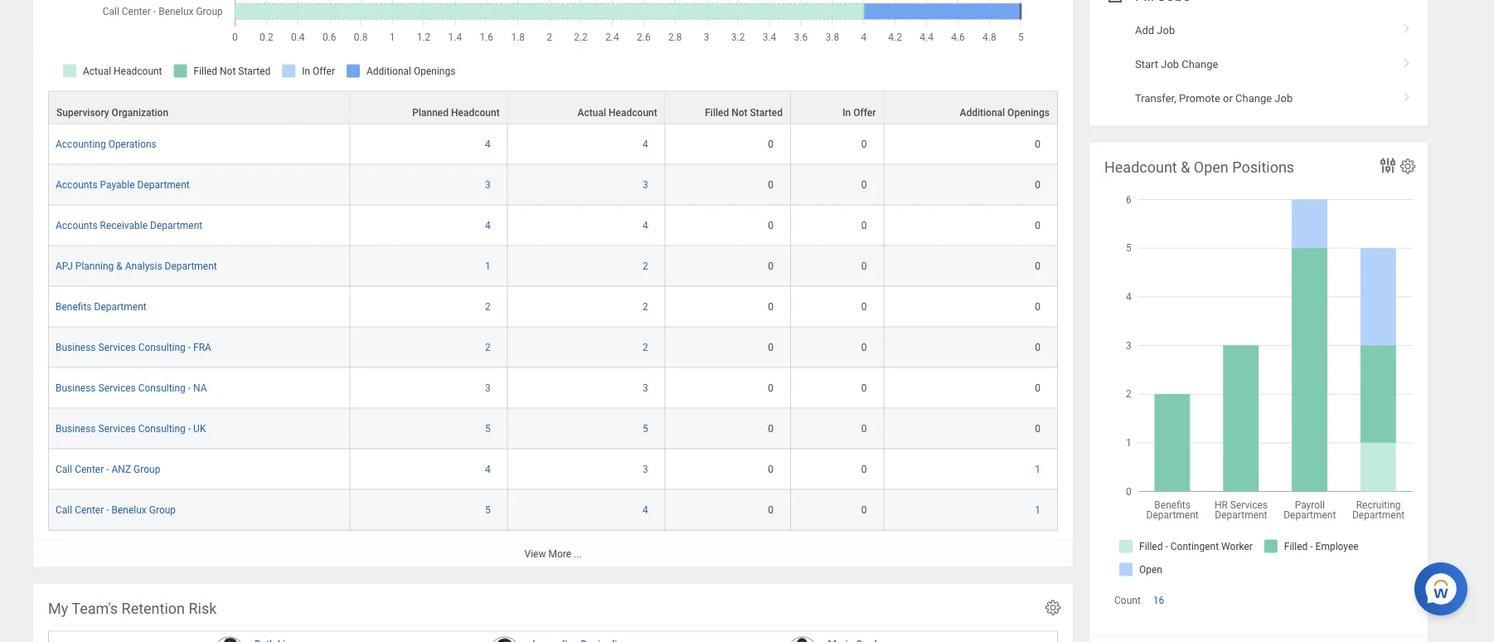 Task type: vqa. For each thing, say whether or not it's contained in the screenshot.


Task type: locate. For each thing, give the bounding box(es) containing it.
7 row from the top
[[48, 327, 1059, 368]]

3
[[485, 179, 491, 190], [643, 179, 649, 190], [485, 382, 491, 394], [643, 382, 649, 394], [643, 463, 649, 475]]

1 accounts from the top
[[56, 179, 98, 190]]

row containing business services consulting - na
[[48, 368, 1059, 409]]

& left open
[[1182, 158, 1191, 176]]

2 call from the top
[[56, 504, 72, 516]]

1 button for 4
[[1036, 503, 1044, 517]]

3 services from the top
[[98, 423, 136, 434]]

in offer button
[[791, 92, 884, 123]]

0 vertical spatial call
[[56, 463, 72, 475]]

headcount
[[451, 107, 500, 118], [609, 107, 658, 118], [1105, 158, 1178, 176]]

row containing business services consulting - fra
[[48, 327, 1059, 368]]

1 vertical spatial call
[[56, 504, 72, 516]]

center
[[75, 463, 104, 475], [75, 504, 104, 516]]

1 vertical spatial job
[[1162, 58, 1180, 70]]

3 for call center - anz group
[[643, 463, 649, 475]]

0 vertical spatial business
[[56, 341, 96, 353]]

1 services from the top
[[98, 341, 136, 353]]

1 vertical spatial chevron right image
[[1397, 86, 1419, 103]]

accounts
[[56, 179, 98, 190], [56, 220, 98, 231]]

2 vertical spatial services
[[98, 423, 136, 434]]

row containing supervisory organization
[[48, 91, 1059, 124]]

1 business from the top
[[56, 341, 96, 353]]

- left the 'uk'
[[188, 423, 191, 434]]

1 vertical spatial center
[[75, 504, 104, 516]]

headcount inside "popup button"
[[609, 107, 658, 118]]

configure my team's retention risk image
[[1044, 599, 1063, 617]]

1 consulting from the top
[[138, 341, 186, 353]]

headcount right the planned
[[451, 107, 500, 118]]

3 button
[[485, 178, 493, 191], [643, 178, 651, 191], [485, 381, 493, 395], [643, 381, 651, 395], [643, 463, 651, 476]]

retention
[[122, 600, 185, 617]]

0 button
[[768, 137, 777, 151], [862, 137, 870, 151], [1036, 137, 1044, 151], [768, 178, 777, 191], [862, 178, 870, 191], [1036, 178, 1044, 191], [768, 219, 777, 232], [862, 219, 870, 232], [1036, 219, 1044, 232], [768, 259, 777, 273], [862, 259, 870, 273], [1036, 259, 1044, 273], [768, 300, 777, 313], [862, 300, 870, 313], [1036, 300, 1044, 313], [768, 341, 777, 354], [862, 341, 870, 354], [1036, 341, 1044, 354], [768, 381, 777, 395], [862, 381, 870, 395], [1036, 381, 1044, 395], [768, 422, 777, 435], [862, 422, 870, 435], [1036, 422, 1044, 435], [768, 463, 777, 476], [862, 463, 870, 476], [768, 503, 777, 517], [862, 503, 870, 517]]

services up business services consulting - uk link
[[98, 382, 136, 394]]

call for call center - anz group
[[56, 463, 72, 475]]

services up "business services consulting - na" link
[[98, 341, 136, 353]]

2 services from the top
[[98, 382, 136, 394]]

accounts up apj
[[56, 220, 98, 231]]

2 vertical spatial 1
[[1036, 504, 1041, 516]]

call center - anz group
[[56, 463, 160, 475]]

0 vertical spatial change
[[1182, 58, 1219, 70]]

10 row from the top
[[48, 449, 1059, 490]]

1 button
[[485, 259, 493, 273], [1036, 463, 1044, 476], [1036, 503, 1044, 517]]

group right benelux
[[149, 504, 176, 516]]

openings
[[1008, 107, 1050, 118]]

add job
[[1136, 24, 1176, 36]]

2 consulting from the top
[[138, 382, 186, 394]]

group right anz
[[134, 463, 160, 475]]

group for call center - anz group
[[134, 463, 160, 475]]

filled not started
[[705, 107, 783, 118]]

2
[[643, 260, 649, 272], [485, 301, 491, 312], [643, 301, 649, 312], [485, 341, 491, 353], [643, 341, 649, 353]]

center left benelux
[[75, 504, 104, 516]]

department right payable
[[137, 179, 190, 190]]

2 vertical spatial job
[[1275, 92, 1294, 105]]

row
[[48, 91, 1059, 124], [48, 124, 1059, 165], [48, 165, 1059, 205], [48, 205, 1059, 246], [48, 246, 1059, 287], [48, 287, 1059, 327], [48, 327, 1059, 368], [48, 368, 1059, 409], [48, 409, 1059, 449], [48, 449, 1059, 490], [48, 490, 1059, 531]]

1 row from the top
[[48, 91, 1059, 124]]

2 for business services consulting - fra
[[643, 341, 649, 353]]

2 accounts from the top
[[56, 220, 98, 231]]

list
[[1090, 13, 1429, 116]]

apj
[[56, 260, 73, 272]]

job for add
[[1158, 24, 1176, 36]]

2 vertical spatial business
[[56, 423, 96, 434]]

1 horizontal spatial change
[[1236, 92, 1273, 105]]

0 vertical spatial services
[[98, 341, 136, 353]]

8 row from the top
[[48, 368, 1059, 409]]

1 vertical spatial group
[[149, 504, 176, 516]]

offer
[[854, 107, 876, 118]]

2 vertical spatial consulting
[[138, 423, 186, 434]]

9 row from the top
[[48, 409, 1059, 449]]

row containing business services consulting - uk
[[48, 409, 1059, 449]]

headcount inside popup button
[[451, 107, 500, 118]]

1 center from the top
[[75, 463, 104, 475]]

- left na on the left bottom
[[188, 382, 191, 394]]

start job change link
[[1090, 47, 1429, 81]]

business for business services consulting - na
[[56, 382, 96, 394]]

job right start
[[1162, 58, 1180, 70]]

consulting left fra at bottom
[[138, 341, 186, 353]]

view more ... link
[[33, 540, 1074, 567]]

1 vertical spatial business
[[56, 382, 96, 394]]

- left fra at bottom
[[188, 341, 191, 353]]

call left anz
[[56, 463, 72, 475]]

0 horizontal spatial headcount
[[451, 107, 500, 118]]

row containing accounts receivable department
[[48, 205, 1059, 246]]

business down the benefits
[[56, 341, 96, 353]]

0 vertical spatial group
[[134, 463, 160, 475]]

3 button for accounts payable department
[[643, 178, 651, 191]]

add
[[1136, 24, 1155, 36]]

accounting
[[56, 138, 106, 150]]

headcount plan to pipeline element
[[33, 0, 1074, 567]]

job
[[1158, 24, 1176, 36], [1162, 58, 1180, 70], [1275, 92, 1294, 105]]

group
[[134, 463, 160, 475], [149, 504, 176, 516]]

consulting left na on the left bottom
[[138, 382, 186, 394]]

organization
[[112, 107, 169, 118]]

11 row from the top
[[48, 490, 1059, 531]]

5 row from the top
[[48, 246, 1059, 287]]

menu group image
[[1105, 0, 1127, 6]]

business up call center - anz group link
[[56, 423, 96, 434]]

anz
[[112, 463, 131, 475]]

- for uk
[[188, 423, 191, 434]]

consulting left the 'uk'
[[138, 423, 186, 434]]

0 horizontal spatial &
[[116, 260, 123, 272]]

my
[[48, 600, 68, 617]]

2 chevron right image from the top
[[1397, 86, 1419, 103]]

transfer, promote or change job
[[1136, 92, 1294, 105]]

positions
[[1233, 158, 1295, 176]]

1 vertical spatial 1 button
[[1036, 463, 1044, 476]]

3 consulting from the top
[[138, 423, 186, 434]]

accounts payable department
[[56, 179, 190, 190]]

or
[[1224, 92, 1234, 105]]

5 button
[[485, 422, 493, 435], [643, 422, 651, 435], [485, 503, 493, 517]]

1 vertical spatial 1
[[1036, 463, 1041, 475]]

row containing accounts payable department
[[48, 165, 1059, 205]]

supervisory organization
[[56, 107, 169, 118]]

department
[[137, 179, 190, 190], [150, 220, 203, 231], [165, 260, 217, 272], [94, 301, 147, 312]]

1 horizontal spatial headcount
[[609, 107, 658, 118]]

services up call center - anz group link
[[98, 423, 136, 434]]

headcount & open positions element
[[1090, 142, 1429, 642]]

headcount down transfer,
[[1105, 158, 1178, 176]]

business services consulting - na
[[56, 382, 207, 394]]

5 button for 5
[[485, 422, 493, 435]]

-
[[188, 341, 191, 353], [188, 382, 191, 394], [188, 423, 191, 434], [106, 463, 109, 475], [106, 504, 109, 516]]

3 button for business services consulting - na
[[643, 381, 651, 395]]

1 vertical spatial change
[[1236, 92, 1273, 105]]

0 vertical spatial consulting
[[138, 341, 186, 353]]

analysis
[[125, 260, 162, 272]]

2 vertical spatial 1 button
[[1036, 503, 1044, 517]]

2 button for apj planning & analysis department
[[643, 259, 651, 273]]

chevron right image for start job change
[[1397, 52, 1419, 69]]

additional openings
[[960, 107, 1050, 118]]

1 horizontal spatial &
[[1182, 158, 1191, 176]]

5
[[485, 423, 491, 434], [643, 423, 649, 434], [485, 504, 491, 516]]

1 vertical spatial &
[[116, 260, 123, 272]]

business services consulting - fra
[[56, 341, 212, 353]]

2 for apj planning & analysis department
[[643, 260, 649, 272]]

0 vertical spatial job
[[1158, 24, 1176, 36]]

receivable
[[100, 220, 148, 231]]

headcount right actual
[[609, 107, 658, 118]]

0 vertical spatial chevron right image
[[1397, 52, 1419, 69]]

business services consulting - uk
[[56, 423, 206, 434]]

1 chevron right image from the top
[[1397, 52, 1419, 69]]

business up business services consulting - uk link
[[56, 382, 96, 394]]

2 button for benefits department
[[643, 300, 651, 313]]

1 vertical spatial consulting
[[138, 382, 186, 394]]

chevron right image
[[1397, 18, 1419, 34]]

call down call center - anz group
[[56, 504, 72, 516]]

3 for accounts payable department
[[643, 179, 649, 190]]

additional
[[960, 107, 1006, 118]]

1 vertical spatial accounts
[[56, 220, 98, 231]]

5 for 5
[[485, 423, 491, 434]]

3 row from the top
[[48, 165, 1059, 205]]

chevron right image inside the start job change link
[[1397, 52, 1419, 69]]

2 business from the top
[[56, 382, 96, 394]]

consulting
[[138, 341, 186, 353], [138, 382, 186, 394], [138, 423, 186, 434]]

transfer, promote or change job link
[[1090, 81, 1429, 116]]

chevron right image
[[1397, 52, 1419, 69], [1397, 86, 1419, 103]]

3 business from the top
[[56, 423, 96, 434]]

0 vertical spatial &
[[1182, 158, 1191, 176]]

2 row from the top
[[48, 124, 1059, 165]]

change
[[1182, 58, 1219, 70], [1236, 92, 1273, 105]]

4
[[485, 138, 491, 150], [643, 138, 649, 150], [485, 220, 491, 231], [643, 220, 649, 231], [485, 463, 491, 475], [643, 504, 649, 516]]

department up business services consulting - fra link
[[94, 301, 147, 312]]

accounting operations link
[[56, 135, 157, 150]]

0 vertical spatial 1
[[485, 260, 491, 272]]

0 vertical spatial 1 button
[[485, 259, 493, 273]]

planned headcount button
[[351, 92, 507, 123]]

4 button
[[485, 137, 493, 151], [643, 137, 651, 151], [485, 219, 493, 232], [643, 219, 651, 232], [485, 463, 493, 476], [643, 503, 651, 517]]

change right or
[[1236, 92, 1273, 105]]

apj planning & analysis department link
[[56, 257, 217, 272]]

my team's retention risk element
[[33, 584, 1074, 642]]

2 for benefits department
[[643, 301, 649, 312]]

accounts receivable department link
[[56, 216, 203, 231]]

job down the start job change link
[[1275, 92, 1294, 105]]

0 vertical spatial center
[[75, 463, 104, 475]]

center left anz
[[75, 463, 104, 475]]

6 row from the top
[[48, 287, 1059, 327]]

change up promote
[[1182, 58, 1219, 70]]

1 vertical spatial services
[[98, 382, 136, 394]]

actual headcount button
[[508, 92, 665, 123]]

benefits department link
[[56, 298, 147, 312]]

2 button
[[643, 259, 651, 273], [485, 300, 493, 313], [643, 300, 651, 313], [485, 341, 493, 354], [643, 341, 651, 354]]

2 center from the top
[[75, 504, 104, 516]]

1
[[485, 260, 491, 272], [1036, 463, 1041, 475], [1036, 504, 1041, 516]]

services for business services consulting - uk
[[98, 423, 136, 434]]

0 horizontal spatial change
[[1182, 58, 1219, 70]]

accounts down accounting
[[56, 179, 98, 190]]

4 row from the top
[[48, 205, 1059, 246]]

1 button for 3
[[1036, 463, 1044, 476]]

&
[[1182, 158, 1191, 176], [116, 260, 123, 272]]

chevron right image inside transfer, promote or change job link
[[1397, 86, 1419, 103]]

job right the add
[[1158, 24, 1176, 36]]

business
[[56, 341, 96, 353], [56, 382, 96, 394], [56, 423, 96, 434]]

chevron right image for transfer, promote or change job
[[1397, 86, 1419, 103]]

1 call from the top
[[56, 463, 72, 475]]

0 vertical spatial accounts
[[56, 179, 98, 190]]

& left analysis
[[116, 260, 123, 272]]



Task type: describe. For each thing, give the bounding box(es) containing it.
...
[[574, 548, 582, 560]]

call center - benelux group link
[[56, 501, 176, 516]]

2 button for business services consulting - fra
[[643, 341, 651, 354]]

consulting for na
[[138, 382, 186, 394]]

3 for business services consulting - na
[[643, 382, 649, 394]]

- for na
[[188, 382, 191, 394]]

add job link
[[1090, 13, 1429, 47]]

team's
[[72, 600, 118, 617]]

consulting for uk
[[138, 423, 186, 434]]

business for business services consulting - fra
[[56, 341, 96, 353]]

started
[[750, 107, 783, 118]]

open
[[1195, 158, 1229, 176]]

call for call center - benelux group
[[56, 504, 72, 516]]

list containing add job
[[1090, 13, 1429, 116]]

center for benelux
[[75, 504, 104, 516]]

promote
[[1180, 92, 1221, 105]]

my team's retention risk
[[48, 600, 217, 617]]

row containing benefits department
[[48, 287, 1059, 327]]

business services consulting - fra link
[[56, 338, 212, 353]]

actual headcount
[[578, 107, 658, 118]]

16
[[1154, 595, 1165, 606]]

accounts for accounts payable department
[[56, 179, 98, 190]]

- left benelux
[[106, 504, 109, 516]]

headcount & open positions
[[1105, 158, 1295, 176]]

group for call center - benelux group
[[149, 504, 176, 516]]

16 button
[[1154, 594, 1168, 607]]

accounts for accounts receivable department
[[56, 220, 98, 231]]

business for business services consulting - uk
[[56, 423, 96, 434]]

na
[[193, 382, 207, 394]]

accounts receivable department
[[56, 220, 203, 231]]

transfer,
[[1136, 92, 1177, 105]]

2 horizontal spatial headcount
[[1105, 158, 1178, 176]]

business services consulting - uk link
[[56, 419, 206, 434]]

headcount for planned headcount
[[451, 107, 500, 118]]

1 for 4
[[1036, 504, 1041, 516]]

center for anz
[[75, 463, 104, 475]]

department right analysis
[[165, 260, 217, 272]]

filled
[[705, 107, 729, 118]]

benefits department
[[56, 301, 147, 312]]

supervisory
[[56, 107, 109, 118]]

accounts payable department link
[[56, 176, 190, 190]]

5 for 4
[[485, 504, 491, 516]]

fra
[[193, 341, 212, 353]]

supervisory organization button
[[49, 92, 350, 123]]

services for business services consulting - na
[[98, 382, 136, 394]]

- left anz
[[106, 463, 109, 475]]

planning
[[75, 260, 114, 272]]

business services consulting - na link
[[56, 379, 207, 394]]

services for business services consulting - fra
[[98, 341, 136, 353]]

in
[[843, 107, 851, 118]]

row containing call center - benelux group
[[48, 490, 1059, 531]]

start
[[1136, 58, 1159, 70]]

1 for 3
[[1036, 463, 1041, 475]]

- for fra
[[188, 341, 191, 353]]

consulting for fra
[[138, 341, 186, 353]]

view more ...
[[525, 548, 582, 560]]

call center - benelux group
[[56, 504, 176, 516]]

& inside headcount & open positions element
[[1182, 158, 1191, 176]]

operations
[[108, 138, 157, 150]]

accounting operations
[[56, 138, 157, 150]]

department up analysis
[[150, 220, 203, 231]]

benefits
[[56, 301, 92, 312]]

count
[[1115, 595, 1141, 606]]

benelux
[[112, 504, 147, 516]]

uk
[[193, 423, 206, 434]]

row containing accounting operations
[[48, 124, 1059, 165]]

& inside apj planning & analysis department link
[[116, 260, 123, 272]]

job for start
[[1162, 58, 1180, 70]]

configure headcount & open positions image
[[1400, 157, 1418, 175]]

planned
[[413, 107, 449, 118]]

payable
[[100, 179, 135, 190]]

in offer
[[843, 107, 876, 118]]

planned headcount
[[413, 107, 500, 118]]

headcount for actual headcount
[[609, 107, 658, 118]]

row containing call center - anz group
[[48, 449, 1059, 490]]

apj planning & analysis department
[[56, 260, 217, 272]]

additional openings button
[[885, 92, 1058, 123]]

filled not started button
[[666, 92, 791, 123]]

view
[[525, 548, 546, 560]]

more
[[549, 548, 572, 560]]

not
[[732, 107, 748, 118]]

actual
[[578, 107, 607, 118]]

call center - anz group link
[[56, 460, 160, 475]]

row containing apj planning & analysis department
[[48, 246, 1059, 287]]

risk
[[189, 600, 217, 617]]

start job change
[[1136, 58, 1219, 70]]

5 button for 4
[[485, 503, 493, 517]]

3 button for call center - anz group
[[643, 463, 651, 476]]

configure and view chart data image
[[1379, 156, 1399, 175]]



